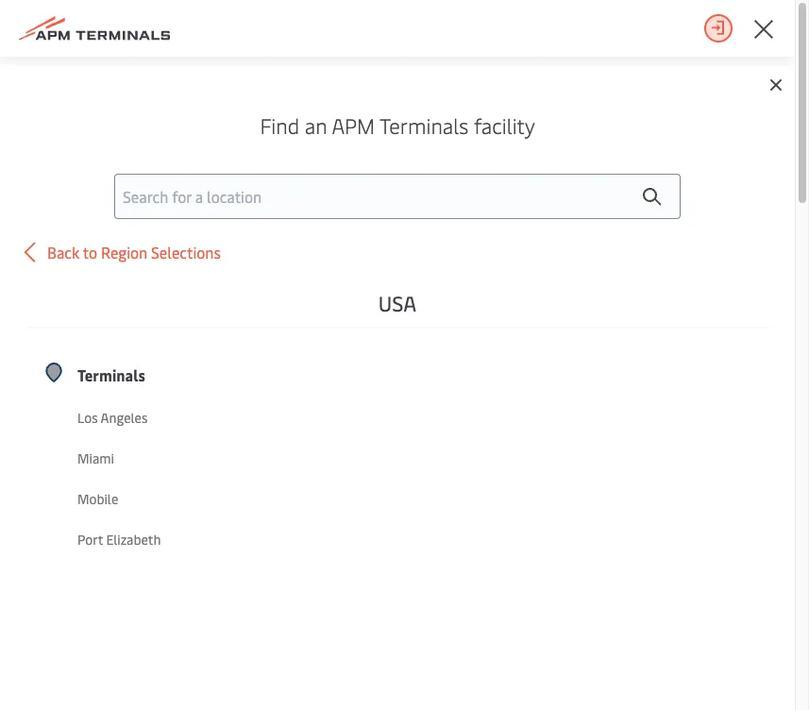 Task type: describe. For each thing, give the bounding box(es) containing it.
mobile link
[[77, 487, 750, 511]]

back to region selections
[[47, 242, 221, 263]]

los
[[77, 409, 98, 427]]

profile
[[273, 89, 432, 163]]

services:
[[701, 603, 780, 631]]

select location button
[[19, 138, 776, 185]]

password
[[156, 487, 222, 508]]

find
[[260, 111, 300, 140]]

an
[[305, 111, 327, 140]]

select location
[[352, 153, 443, 170]]

0 vertical spatial terminals
[[380, 111, 469, 140]]

your user profile
[[30, 89, 432, 163]]

united states
[[365, 281, 457, 301]]

please use t
[[729, 272, 810, 411]]

miami
[[77, 450, 114, 468]]

elizabeth
[[106, 531, 161, 549]]

angeles
[[101, 409, 148, 427]]

user
[[152, 89, 259, 163]]

change
[[101, 487, 152, 508]]

change password manage authentication
[[101, 487, 263, 538]]

+19072622578
[[125, 369, 224, 390]]

my
[[30, 204, 52, 224]]

account
[[55, 204, 121, 224]]

port
[[77, 531, 103, 549]]

my account link
[[0, 203, 151, 226]]

mobile
[[77, 490, 118, 508]]

facility
[[474, 111, 535, 140]]

1 tab from the left
[[256, 606, 429, 691]]

united
[[365, 281, 410, 301]]

phone
[[101, 341, 139, 359]]

los angeles
[[77, 409, 148, 427]]

other
[[701, 574, 753, 603]]

my account
[[30, 204, 121, 224]]

change password link
[[101, 486, 230, 510]]

other online services:
[[701, 574, 810, 631]]

contact/
[[729, 215, 810, 244]]

back to region selections button
[[47, 238, 748, 266]]



Task type: locate. For each thing, give the bounding box(es) containing it.
usa
[[379, 289, 417, 317]]

terminals up location
[[380, 111, 469, 140]]

please
[[729, 272, 773, 293]]

2 tab from the left
[[444, 606, 617, 691]]

tab list
[[256, 606, 617, 691]]

tab
[[256, 606, 429, 691], [444, 606, 617, 691]]

terminals down phone
[[77, 365, 145, 385]]

back
[[47, 242, 80, 263]]

online
[[758, 574, 810, 603]]

selections
[[151, 242, 221, 263]]

t
[[804, 272, 810, 293]]

authentication
[[160, 518, 263, 538]]

use
[[777, 272, 800, 293]]

usa button
[[379, 289, 417, 317]]

port elizabeth
[[77, 531, 161, 549]]

find an apm terminals facility
[[260, 111, 535, 140]]

select
[[352, 153, 389, 170]]

manage
[[101, 518, 157, 538]]

states
[[414, 281, 457, 301]]

1 horizontal spatial tab
[[444, 606, 617, 691]]

manage authentication link
[[101, 517, 272, 540]]

to
[[83, 242, 97, 263]]

name
[[101, 253, 136, 271]]

0 horizontal spatial terminals
[[77, 365, 145, 385]]

your
[[30, 89, 138, 163]]

apm
[[332, 111, 375, 140]]

location
[[392, 153, 443, 170]]

miami link
[[77, 447, 750, 470]]

region
[[101, 242, 147, 263]]

Search for a location search field
[[114, 174, 681, 219]]

1 vertical spatial terminals
[[77, 365, 145, 385]]

0 horizontal spatial tab
[[256, 606, 429, 691]]

port elizabeth link
[[77, 528, 750, 552]]

1 horizontal spatial terminals
[[380, 111, 469, 140]]

terminals
[[380, 111, 469, 140], [77, 365, 145, 385]]

los angeles link
[[77, 406, 750, 430]]



Task type: vqa. For each thing, say whether or not it's contained in the screenshot.
the Change password LINK
yes



